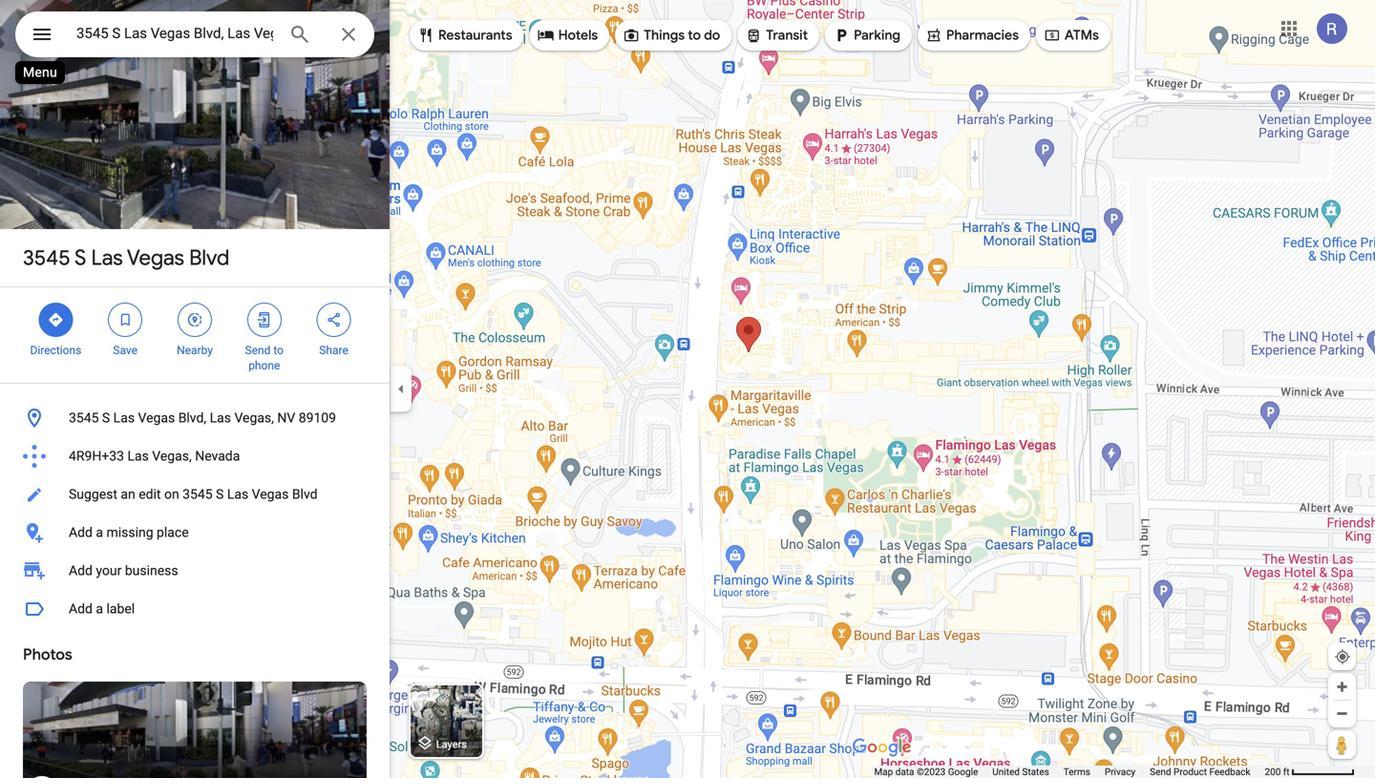 Task type: vqa. For each thing, say whether or not it's contained in the screenshot.
VEGAS within the Button
yes



Task type: describe. For each thing, give the bounding box(es) containing it.
3545 s las vegas blvd
[[23, 244, 229, 271]]

share
[[319, 344, 348, 357]]

footer inside "google maps" element
[[874, 766, 1265, 778]]

a for label
[[96, 601, 103, 617]]

4r9h+33 las vegas, nevada
[[69, 448, 240, 464]]

add a label
[[69, 601, 135, 617]]

privacy
[[1105, 766, 1136, 778]]

send product feedback
[[1150, 766, 1250, 778]]

on
[[164, 487, 179, 502]]

3545 inside "button"
[[183, 487, 213, 502]]

pharmacies
[[946, 27, 1019, 44]]

photos
[[23, 645, 72, 665]]

las inside 4r9h+33 las vegas, nevada button
[[127, 448, 149, 464]]

states
[[1022, 766, 1049, 778]]

s for 3545 s las vegas blvd
[[75, 244, 86, 271]]

 transit
[[745, 25, 808, 46]]

las inside 'suggest an edit on 3545 s las vegas blvd' "button"
[[227, 487, 248, 502]]

transit
[[766, 27, 808, 44]]

missing
[[106, 525, 153, 540]]

las up 4r9h+33
[[113, 410, 135, 426]]

las up 
[[91, 244, 123, 271]]

show street view coverage image
[[1328, 731, 1356, 759]]

3545 S Las Vegas Blvd, Las Vegas, NV 89109 field
[[15, 11, 374, 57]]

place
[[157, 525, 189, 540]]

add a missing place button
[[0, 514, 390, 552]]


[[325, 309, 342, 330]]

to inside " things to do"
[[688, 27, 701, 44]]


[[256, 309, 273, 330]]

s for 3545 s las vegas blvd, las vegas, nv 89109
[[102, 410, 110, 426]]

show your location image
[[1334, 648, 1351, 666]]

zoom out image
[[1335, 707, 1349, 721]]

 pharmacies
[[925, 25, 1019, 46]]

3545 s las vegas blvd main content
[[0, 0, 390, 778]]

 button
[[15, 11, 69, 61]]

200
[[1265, 766, 1281, 778]]


[[623, 25, 640, 46]]

 restaurants
[[417, 25, 512, 46]]

do
[[704, 27, 720, 44]]

nv
[[277, 410, 295, 426]]

united states button
[[992, 766, 1049, 778]]

blvd,
[[178, 410, 206, 426]]

things
[[644, 27, 685, 44]]


[[1044, 25, 1061, 46]]

add for add your business
[[69, 563, 93, 579]]

vegas inside "button"
[[252, 487, 289, 502]]


[[925, 25, 942, 46]]

save
[[113, 344, 138, 357]]

zoom in image
[[1335, 680, 1349, 694]]

0 vertical spatial vegas,
[[234, 410, 274, 426]]

phone
[[248, 359, 280, 372]]

data
[[895, 766, 914, 778]]

your
[[96, 563, 122, 579]]

feedback
[[1209, 766, 1250, 778]]

0 horizontal spatial vegas,
[[152, 448, 192, 464]]

parking
[[854, 27, 900, 44]]

blvd inside 'suggest an edit on 3545 s las vegas blvd' "button"
[[292, 487, 318, 502]]

map
[[874, 766, 893, 778]]



Task type: locate. For each thing, give the bounding box(es) containing it.
0 horizontal spatial blvd
[[189, 244, 229, 271]]

ft
[[1283, 766, 1290, 778]]

1 horizontal spatial to
[[688, 27, 701, 44]]

suggest an edit on 3545 s las vegas blvd button
[[0, 476, 390, 514]]

edit
[[139, 487, 161, 502]]

1 horizontal spatial vegas,
[[234, 410, 274, 426]]

nevada
[[195, 448, 240, 464]]

0 vertical spatial to
[[688, 27, 701, 44]]

send inside the send to phone
[[245, 344, 271, 357]]

add
[[69, 525, 93, 540], [69, 563, 93, 579], [69, 601, 93, 617]]

send to phone
[[245, 344, 284, 372]]

send product feedback button
[[1150, 766, 1250, 778]]

1 vertical spatial add
[[69, 563, 93, 579]]

2 horizontal spatial s
[[216, 487, 224, 502]]

blvd up 
[[189, 244, 229, 271]]

to up the phone
[[273, 344, 284, 357]]

las up the an
[[127, 448, 149, 464]]

add your business
[[69, 563, 178, 579]]

atms
[[1065, 27, 1099, 44]]

 hotels
[[537, 25, 598, 46]]

vegas for blvd,
[[138, 410, 175, 426]]

an
[[121, 487, 135, 502]]

©2023
[[917, 766, 946, 778]]

send inside button
[[1150, 766, 1171, 778]]

1 vertical spatial s
[[102, 410, 110, 426]]

200 ft
[[1265, 766, 1290, 778]]

1 add from the top
[[69, 525, 93, 540]]

restaurants
[[438, 27, 512, 44]]

 search field
[[15, 11, 374, 61]]

directions
[[30, 344, 81, 357]]

google
[[948, 766, 978, 778]]

3545 s las vegas blvd, las vegas, nv 89109 button
[[0, 399, 390, 437]]

0 horizontal spatial send
[[245, 344, 271, 357]]

1 vertical spatial vegas,
[[152, 448, 192, 464]]

add your business link
[[0, 552, 390, 590]]

vegas
[[127, 244, 184, 271], [138, 410, 175, 426], [252, 487, 289, 502]]

las down "nevada"
[[227, 487, 248, 502]]

map data ©2023 google
[[874, 766, 978, 778]]

1 horizontal spatial send
[[1150, 766, 1171, 778]]

0 vertical spatial vegas
[[127, 244, 184, 271]]

vegas inside button
[[138, 410, 175, 426]]

4r9h+33 las vegas, nevada button
[[0, 437, 390, 476]]

3545 up 4r9h+33
[[69, 410, 99, 426]]

layers
[[436, 738, 467, 750]]

hotels
[[558, 27, 598, 44]]

footer containing map data ©2023 google
[[874, 766, 1265, 778]]

 parking
[[833, 25, 900, 46]]

footer
[[874, 766, 1265, 778]]

3 add from the top
[[69, 601, 93, 617]]

0 vertical spatial blvd
[[189, 244, 229, 271]]

add for add a missing place
[[69, 525, 93, 540]]

to
[[688, 27, 701, 44], [273, 344, 284, 357]]

4r9h+33
[[69, 448, 124, 464]]


[[186, 309, 203, 330]]

nearby
[[177, 344, 213, 357]]

1 horizontal spatial blvd
[[292, 487, 318, 502]]

google account: ruby anderson  
(rubyanndersson@gmail.com) image
[[1317, 13, 1347, 44]]

blvd
[[189, 244, 229, 271], [292, 487, 318, 502]]

las
[[91, 244, 123, 271], [113, 410, 135, 426], [210, 410, 231, 426], [127, 448, 149, 464], [227, 487, 248, 502]]

s
[[75, 244, 86, 271], [102, 410, 110, 426], [216, 487, 224, 502]]

200 ft button
[[1265, 766, 1355, 778]]

2 vertical spatial vegas
[[252, 487, 289, 502]]

add a missing place
[[69, 525, 189, 540]]

0 vertical spatial a
[[96, 525, 103, 540]]

terms button
[[1064, 766, 1090, 778]]

0 vertical spatial add
[[69, 525, 93, 540]]

business
[[125, 563, 178, 579]]

3545 right on
[[183, 487, 213, 502]]

0 vertical spatial 3545
[[23, 244, 70, 271]]


[[47, 309, 64, 330]]


[[117, 309, 134, 330]]

a left missing
[[96, 525, 103, 540]]

add left the label
[[69, 601, 93, 617]]

s inside "button"
[[216, 487, 224, 502]]

google maps element
[[0, 0, 1375, 778]]

3545 s las vegas blvd, las vegas, nv 89109
[[69, 410, 336, 426]]

suggest an edit on 3545 s las vegas blvd
[[69, 487, 318, 502]]

product
[[1174, 766, 1207, 778]]

vegas, up on
[[152, 448, 192, 464]]

 things to do
[[623, 25, 720, 46]]

a for missing
[[96, 525, 103, 540]]

2 vertical spatial s
[[216, 487, 224, 502]]

none field inside 3545 s las vegas blvd, las vegas, nv 89109 field
[[76, 22, 273, 45]]

a left the label
[[96, 601, 103, 617]]

1 vertical spatial a
[[96, 601, 103, 617]]

89109
[[299, 410, 336, 426]]


[[31, 21, 53, 48]]

send for send to phone
[[245, 344, 271, 357]]

0 vertical spatial send
[[245, 344, 271, 357]]

actions for 3545 s las vegas blvd region
[[0, 287, 390, 383]]

0 vertical spatial s
[[75, 244, 86, 271]]

send left product
[[1150, 766, 1171, 778]]


[[833, 25, 850, 46]]

vegas, left the nv
[[234, 410, 274, 426]]

vegas for blvd
[[127, 244, 184, 271]]

2 add from the top
[[69, 563, 93, 579]]

0 horizontal spatial to
[[273, 344, 284, 357]]

vegas down the nv
[[252, 487, 289, 502]]

s inside button
[[102, 410, 110, 426]]

send up the phone
[[245, 344, 271, 357]]

send
[[245, 344, 271, 357], [1150, 766, 1171, 778]]

suggest
[[69, 487, 117, 502]]

1 vertical spatial send
[[1150, 766, 1171, 778]]

united
[[992, 766, 1020, 778]]

label
[[106, 601, 135, 617]]


[[745, 25, 762, 46]]

2 a from the top
[[96, 601, 103, 617]]

blvd down 89109
[[292, 487, 318, 502]]

1 vertical spatial 3545
[[69, 410, 99, 426]]

add down suggest
[[69, 525, 93, 540]]

vegas up 
[[127, 244, 184, 271]]

to inside the send to phone
[[273, 344, 284, 357]]

vegas,
[[234, 410, 274, 426], [152, 448, 192, 464]]

3545
[[23, 244, 70, 271], [69, 410, 99, 426], [183, 487, 213, 502]]

3545 inside button
[[69, 410, 99, 426]]


[[537, 25, 554, 46]]

send for send product feedback
[[1150, 766, 1171, 778]]

1 vertical spatial vegas
[[138, 410, 175, 426]]

united states
[[992, 766, 1049, 778]]

add a label button
[[0, 590, 390, 628]]

1 vertical spatial blvd
[[292, 487, 318, 502]]

1 vertical spatial to
[[273, 344, 284, 357]]

add for add a label
[[69, 601, 93, 617]]

vegas left blvd,
[[138, 410, 175, 426]]


[[417, 25, 434, 46]]

terms
[[1064, 766, 1090, 778]]

privacy button
[[1105, 766, 1136, 778]]

add left your at left bottom
[[69, 563, 93, 579]]

None field
[[76, 22, 273, 45]]

 atms
[[1044, 25, 1099, 46]]

1 horizontal spatial s
[[102, 410, 110, 426]]

3545 for 3545 s las vegas blvd, las vegas, nv 89109
[[69, 410, 99, 426]]

2 vertical spatial 3545
[[183, 487, 213, 502]]

0 horizontal spatial s
[[75, 244, 86, 271]]

3545 for 3545 s las vegas blvd
[[23, 244, 70, 271]]

a
[[96, 525, 103, 540], [96, 601, 103, 617]]

3545 up 
[[23, 244, 70, 271]]

2 vertical spatial add
[[69, 601, 93, 617]]

collapse side panel image
[[391, 379, 412, 400]]

las right blvd,
[[210, 410, 231, 426]]

1 a from the top
[[96, 525, 103, 540]]

to left do
[[688, 27, 701, 44]]



